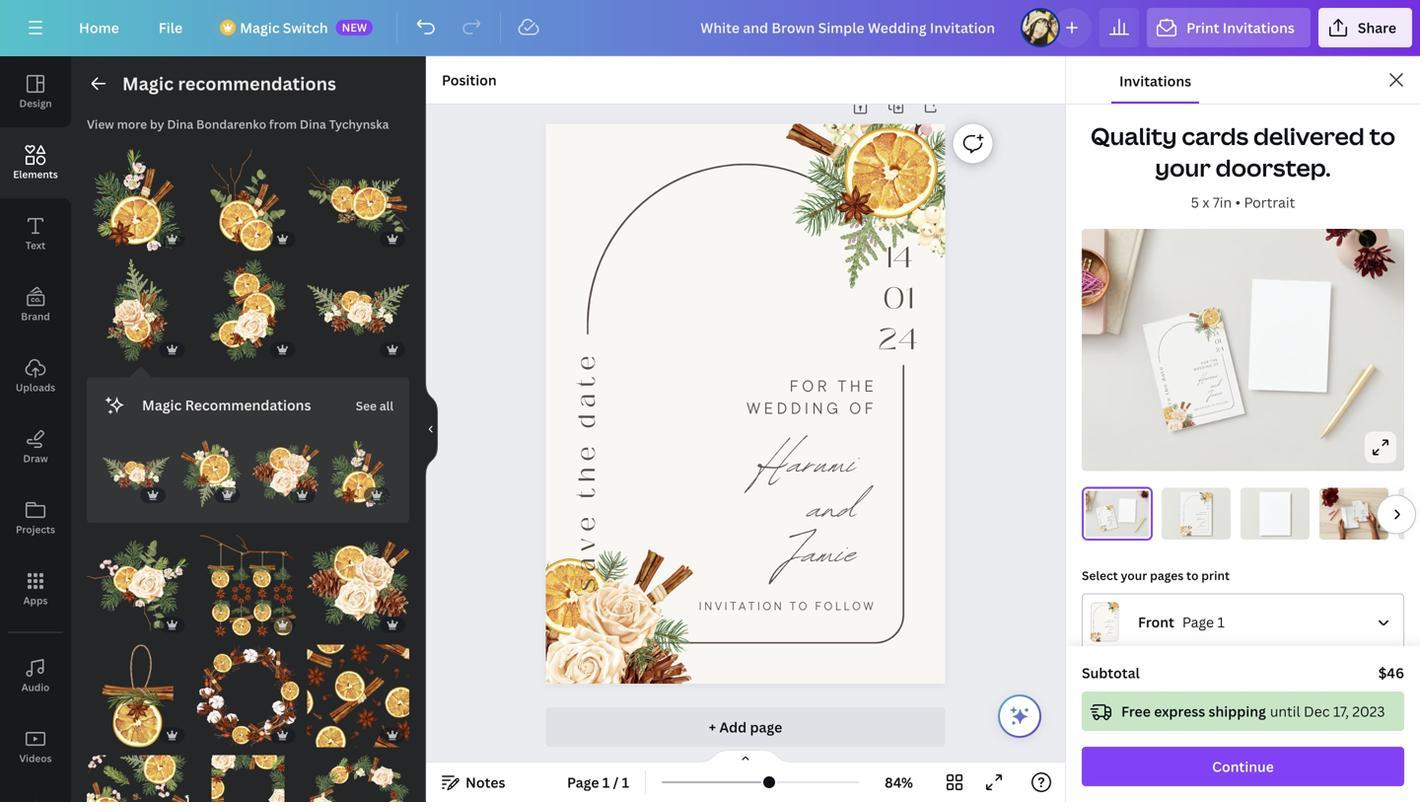Task type: locate. For each thing, give the bounding box(es) containing it.
1 horizontal spatial invitations
[[1223, 18, 1296, 37]]

for the wedding of
[[1194, 358, 1220, 372], [747, 376, 877, 418], [1197, 512, 1207, 515]]

page
[[750, 718, 783, 736]]

page right front
[[1183, 613, 1215, 631]]

christmas seamless pattern image
[[87, 755, 189, 802]]

1 down the print
[[1218, 613, 1225, 631]]

0 vertical spatial page
[[1183, 613, 1215, 631]]

0 horizontal spatial your
[[1121, 567, 1148, 583]]

projects button
[[0, 483, 71, 554]]

14 01 24 save the date
[[1183, 501, 1210, 529]]

side panel tab list
[[0, 56, 71, 802]]

dina right by
[[167, 116, 194, 132]]

0 horizontal spatial save the date
[[570, 350, 605, 591]]

1 left /
[[603, 773, 610, 792]]

invitation
[[1194, 405, 1212, 411], [1360, 518, 1364, 519], [1107, 526, 1111, 527], [1193, 529, 1200, 530], [699, 599, 785, 613]]

subtotal
[[1082, 664, 1140, 682]]

front page 1
[[1139, 613, 1225, 631]]

save inside 14 01 24 save the date
[[1183, 522, 1186, 529]]

display preview 5 of the design image
[[1399, 488, 1421, 540]]

0 horizontal spatial invitations
[[1120, 72, 1192, 90]]

page 1 / 1
[[567, 773, 630, 792]]

save
[[1165, 396, 1176, 413], [570, 511, 605, 591], [1355, 515, 1357, 519], [1183, 522, 1186, 529], [1101, 524, 1103, 528]]

2 dina from the left
[[300, 116, 326, 132]]

1 horizontal spatial your
[[1156, 151, 1211, 184]]

1 horizontal spatial save the date
[[1158, 365, 1176, 413]]

see
[[356, 397, 377, 414]]

position
[[442, 71, 497, 89]]

x
[[1203, 193, 1210, 212]]

cards
[[1182, 120, 1249, 152]]

brand button
[[0, 269, 71, 340]]

2 vertical spatial magic
[[142, 396, 182, 414]]

invitations
[[1223, 18, 1296, 37], [1120, 72, 1192, 90]]

christmas bouquet with dried orange. image
[[87, 149, 189, 251], [197, 149, 299, 251], [307, 149, 409, 251], [87, 259, 189, 361], [197, 259, 299, 361], [307, 259, 409, 361], [103, 440, 169, 507], [177, 440, 244, 507], [252, 440, 319, 507], [327, 440, 394, 507], [87, 535, 189, 637], [307, 535, 409, 637]]

magic left 'switch'
[[240, 18, 280, 37]]

0 vertical spatial invitations
[[1223, 18, 1296, 37]]

14 01 24 save the date for the wedding of invitation to follow harumi and jamie left display preview 5 of the design "image" at the right
[[1355, 504, 1368, 519]]

design
[[19, 97, 52, 110]]

invitations inside button
[[1120, 72, 1192, 90]]

continue button
[[1082, 747, 1405, 786]]

1 vertical spatial magic
[[122, 72, 174, 96]]

dina tychynska button
[[300, 116, 389, 132]]

text
[[26, 239, 46, 252]]

design button
[[0, 56, 71, 127]]

bondarenko
[[196, 116, 266, 132]]

page left /
[[567, 773, 599, 792]]

shipping
[[1209, 702, 1267, 721]]

1 horizontal spatial dina
[[300, 116, 326, 132]]

all
[[380, 397, 394, 414]]

position button
[[434, 64, 505, 96]]

magic
[[240, 18, 280, 37], [122, 72, 174, 96], [142, 396, 182, 414]]

to
[[1370, 120, 1396, 152], [1212, 403, 1216, 407], [1364, 518, 1365, 519], [1111, 525, 1112, 526], [1200, 529, 1202, 530], [1187, 567, 1199, 583], [790, 599, 810, 613]]

follow
[[1217, 400, 1229, 406], [1365, 518, 1367, 519], [1112, 525, 1115, 526], [1202, 529, 1207, 530], [815, 599, 876, 613]]

14 01 24 save the date for the wedding of invitation to follow harumi and jamie up select
[[1100, 509, 1115, 528]]

invitation inside invitation to follow
[[1194, 405, 1212, 411]]

of
[[1214, 362, 1220, 367], [850, 398, 877, 418], [1365, 510, 1366, 511], [1205, 513, 1207, 515], [1112, 516, 1113, 518]]

1 vertical spatial page
[[567, 773, 599, 792]]

invitations right 'print'
[[1223, 18, 1296, 37]]

group
[[87, 149, 189, 251], [197, 149, 299, 251], [307, 149, 409, 251], [87, 247, 189, 361], [197, 247, 299, 361], [307, 247, 409, 361], [177, 429, 244, 507], [252, 429, 319, 507], [327, 429, 394, 507], [103, 440, 169, 507], [197, 523, 299, 637], [307, 523, 409, 637], [87, 535, 189, 637], [87, 633, 189, 747], [197, 633, 299, 747], [307, 633, 409, 747], [87, 743, 189, 802], [197, 743, 299, 802], [307, 743, 409, 802]]

dina right from
[[300, 116, 326, 132]]

your left pages
[[1121, 567, 1148, 583]]

0 horizontal spatial invitation to follow
[[699, 599, 876, 613]]

0 vertical spatial for the wedding of
[[1194, 358, 1220, 372]]

1 vertical spatial invitations
[[1120, 72, 1192, 90]]

1 horizontal spatial invitation to follow
[[1194, 400, 1229, 411]]

14 01 24
[[879, 235, 919, 362], [1213, 329, 1226, 355]]

14
[[884, 235, 914, 280], [1213, 329, 1221, 339], [1208, 501, 1210, 504], [1366, 504, 1367, 506], [1111, 509, 1113, 511]]

more
[[117, 116, 147, 132]]

magic for magic recommendations
[[142, 396, 182, 414]]

save the date
[[570, 350, 605, 591], [1158, 365, 1176, 413]]

hide image
[[425, 382, 438, 477]]

1 vertical spatial for the wedding of
[[747, 376, 877, 418]]

your inside quality cards delivered to your doorstep. 5 x 7in • portrait
[[1156, 151, 1211, 184]]

1 horizontal spatial 14 01 24
[[1213, 329, 1226, 355]]

14 01 24 save the date for the wedding of invitation to follow harumi and jamie
[[1355, 504, 1368, 519], [1100, 509, 1115, 528]]

free express shipping until dec 17, 2023
[[1122, 702, 1386, 721]]

24
[[879, 317, 919, 362], [1216, 344, 1226, 355], [1207, 507, 1210, 511], [1366, 507, 1368, 509], [1112, 513, 1114, 515]]

file
[[159, 18, 183, 37]]

projects
[[16, 523, 55, 536]]

notes button
[[434, 767, 514, 798]]

0 horizontal spatial 14 01 24 save the date for the wedding of invitation to follow harumi and jamie
[[1100, 509, 1115, 528]]

dina
[[167, 116, 194, 132], [300, 116, 326, 132]]

magic for magic switch
[[240, 18, 280, 37]]

and inside and jamie
[[1209, 377, 1222, 393]]

your up 5 at the top right of the page
[[1156, 151, 1211, 184]]

jamie
[[1207, 385, 1225, 403], [1363, 515, 1366, 518], [785, 515, 857, 591], [1110, 522, 1114, 525], [1200, 523, 1206, 529]]

the inside 14 01 24 save the date
[[1183, 517, 1186, 521]]

harumi
[[1198, 368, 1220, 387], [758, 426, 857, 501], [1362, 512, 1366, 515], [1198, 516, 1206, 522], [1108, 518, 1113, 522]]

delivered
[[1254, 120, 1365, 152]]

switch
[[283, 18, 328, 37]]

•
[[1236, 193, 1241, 212]]

+ add page
[[709, 718, 783, 736]]

page
[[1183, 613, 1215, 631], [567, 773, 599, 792]]

0 vertical spatial magic
[[240, 18, 280, 37]]

01
[[883, 276, 914, 321], [1215, 337, 1223, 347], [1208, 504, 1210, 507], [1366, 506, 1368, 508], [1112, 511, 1114, 513]]

0 vertical spatial your
[[1156, 151, 1211, 184]]

apps
[[23, 594, 48, 607]]

pages
[[1151, 567, 1184, 583]]

magic left 'recommendations'
[[142, 396, 182, 414]]

home link
[[63, 8, 135, 47]]

see all button
[[354, 385, 396, 425]]

magic up by
[[122, 72, 174, 96]]

canva assistant image
[[1008, 705, 1032, 728]]

1 right /
[[622, 773, 630, 792]]

84% button
[[867, 767, 932, 798]]

magic inside main menu bar
[[240, 18, 280, 37]]

jamie inside invitation to follow harumi and jamie
[[1200, 523, 1206, 529]]

0 horizontal spatial dina
[[167, 116, 194, 132]]

show pages image
[[699, 749, 793, 765]]

invitations up quality
[[1120, 72, 1192, 90]]

Design title text field
[[685, 8, 1013, 47]]

christmas decoration with dried orange. image
[[87, 645, 189, 747]]

0 horizontal spatial 14 01 24
[[879, 235, 919, 362]]

the
[[1211, 358, 1219, 363], [838, 376, 877, 396], [1162, 383, 1172, 396], [570, 440, 605, 499], [1365, 510, 1366, 510], [1204, 512, 1207, 513], [1355, 513, 1356, 515], [1111, 516, 1113, 517], [1183, 517, 1186, 521], [1101, 521, 1103, 524]]

home
[[79, 18, 119, 37]]

to inside quality cards delivered to your doorstep. 5 x 7in • portrait
[[1370, 120, 1396, 152]]



Task type: describe. For each thing, give the bounding box(es) containing it.
portrait
[[1245, 193, 1296, 212]]

from
[[269, 116, 297, 132]]

quality cards delivered to your doorstep. 5 x 7in • portrait
[[1091, 120, 1396, 212]]

0 horizontal spatial page
[[567, 773, 599, 792]]

+
[[709, 718, 716, 736]]

01 inside 14 01 24 save the date
[[1208, 504, 1210, 507]]

invitation to follow harumi and jamie
[[1193, 516, 1207, 530]]

front
[[1139, 613, 1175, 631]]

5
[[1192, 193, 1200, 212]]

14 inside 14 01 24 save the date
[[1208, 501, 1210, 504]]

dec
[[1305, 702, 1331, 721]]

recommendations
[[185, 396, 311, 414]]

0 vertical spatial invitation to follow
[[1194, 400, 1229, 411]]

quality
[[1091, 120, 1178, 152]]

print invitations button
[[1148, 8, 1311, 47]]

elements button
[[0, 127, 71, 198]]

follow inside invitation to follow
[[1217, 400, 1229, 406]]

$46
[[1379, 664, 1405, 682]]

share
[[1359, 18, 1397, 37]]

1 dina from the left
[[167, 116, 194, 132]]

audio
[[21, 681, 50, 694]]

the inside save the date
[[1162, 383, 1172, 396]]

7in
[[1214, 193, 1233, 212]]

share button
[[1319, 8, 1413, 47]]

fragrant natural vine wreath decorated with dried orange fruits, cotton flowers, cinnamon, anise, and rosehip berries. christmas wreath. image
[[197, 645, 299, 747]]

new
[[342, 20, 367, 35]]

christmas frame with orange and rose. image
[[197, 755, 299, 802]]

express
[[1155, 702, 1206, 721]]

seamless pattern with cinnamon sticks, dried orange slices, aniseed stars and cloves. christmas and new year spices. image
[[307, 645, 409, 747]]

audio button
[[0, 640, 71, 711]]

view more by dina bondarenko button
[[87, 116, 266, 132]]

2 vertical spatial for the wedding of
[[1197, 512, 1207, 515]]

text button
[[0, 198, 71, 269]]

display preview 3 of the design image
[[1241, 488, 1310, 540]]

harumi inside invitation to follow harumi and jamie
[[1198, 516, 1206, 522]]

uploads
[[16, 381, 55, 394]]

brand
[[21, 310, 50, 323]]

draw
[[23, 452, 48, 465]]

0 horizontal spatial 1
[[603, 773, 610, 792]]

84%
[[885, 773, 914, 792]]

select
[[1082, 567, 1119, 583]]

a garland of dried citrus fruits. christmas decor. image
[[197, 535, 299, 637]]

date inside 14 01 24 save the date
[[1183, 510, 1186, 516]]

until
[[1271, 702, 1301, 721]]

continue
[[1213, 757, 1275, 776]]

to inside invitation to follow
[[1212, 403, 1216, 407]]

invitations inside dropdown button
[[1223, 18, 1296, 37]]

doorstep.
[[1216, 151, 1332, 184]]

and jamie
[[1207, 377, 1225, 403]]

add
[[720, 718, 747, 736]]

apps button
[[0, 554, 71, 625]]

magic for magic recommendations
[[122, 72, 174, 96]]

1 vertical spatial your
[[1121, 567, 1148, 583]]

by
[[150, 116, 164, 132]]

2023
[[1353, 702, 1386, 721]]

1 horizontal spatial 1
[[622, 773, 630, 792]]

see all
[[356, 397, 394, 414]]

view
[[87, 116, 114, 132]]

videos
[[19, 752, 52, 765]]

tychynska
[[329, 116, 389, 132]]

view more by dina bondarenko from dina tychynska
[[87, 116, 389, 132]]

/
[[613, 773, 619, 792]]

wreath with orange, rose. image
[[307, 755, 409, 802]]

1 vertical spatial invitation to follow
[[699, 599, 876, 613]]

print
[[1187, 18, 1220, 37]]

uploads button
[[0, 340, 71, 411]]

recommendations
[[178, 72, 336, 96]]

magic switch
[[240, 18, 328, 37]]

24 inside 14 01 24 save the date
[[1207, 507, 1210, 511]]

invitations button
[[1112, 56, 1200, 104]]

magic recommendations
[[122, 72, 336, 96]]

notes
[[466, 773, 506, 792]]

select your pages to print
[[1082, 567, 1230, 583]]

print
[[1202, 567, 1230, 583]]

magic recommendations
[[142, 396, 311, 414]]

draw button
[[0, 411, 71, 483]]

elements
[[13, 168, 58, 181]]

17,
[[1334, 702, 1350, 721]]

invitation inside invitation to follow harumi and jamie
[[1193, 529, 1200, 530]]

videos button
[[0, 711, 71, 783]]

follow inside invitation to follow harumi and jamie
[[1202, 529, 1207, 530]]

+ add page button
[[546, 707, 946, 747]]

2 horizontal spatial 1
[[1218, 613, 1225, 631]]

and inside invitation to follow harumi and jamie
[[1202, 519, 1206, 525]]

main menu bar
[[0, 0, 1421, 56]]

1 horizontal spatial page
[[1183, 613, 1215, 631]]

1 horizontal spatial 14 01 24 save the date for the wedding of invitation to follow harumi and jamie
[[1355, 504, 1368, 519]]

free
[[1122, 702, 1151, 721]]

print invitations
[[1187, 18, 1296, 37]]

file button
[[143, 8, 199, 47]]

to inside invitation to follow harumi and jamie
[[1200, 529, 1202, 530]]



Task type: vqa. For each thing, say whether or not it's contained in the screenshot.
save the date to the left
yes



